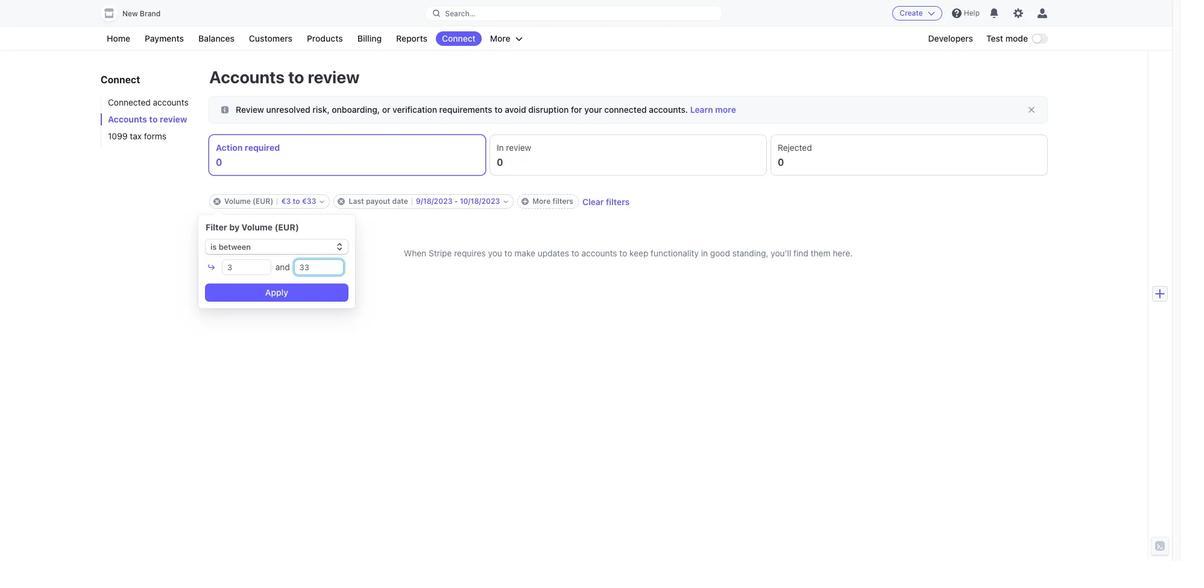 Task type: locate. For each thing, give the bounding box(es) containing it.
help button
[[948, 4, 985, 23]]

in review 0
[[497, 142, 532, 168]]

filters right clear
[[606, 196, 630, 207]]

more inside clear filters toolbar
[[533, 197, 551, 206]]

0 horizontal spatial (eur)
[[253, 197, 274, 206]]

connect
[[442, 33, 476, 43], [101, 74, 140, 85]]

filters
[[606, 196, 630, 207], [553, 197, 574, 206]]

(eur)
[[253, 197, 274, 206], [275, 222, 299, 232]]

more
[[490, 33, 511, 43], [533, 197, 551, 206]]

accounts left keep
[[582, 248, 618, 258]]

mode
[[1006, 33, 1029, 43]]

to left avoid
[[495, 104, 503, 115]]

clear filters toolbar
[[209, 194, 1048, 209]]

search…
[[445, 9, 476, 18]]

0 vertical spatial accounts to review
[[209, 67, 360, 87]]

action required 0
[[216, 142, 280, 168]]

volume right remove volume (eur) icon at the left top
[[224, 197, 251, 206]]

1 vertical spatial review
[[160, 114, 187, 124]]

None number field
[[223, 260, 271, 275], [295, 260, 343, 275], [223, 260, 271, 275], [295, 260, 343, 275]]

updates
[[538, 248, 570, 258]]

volume inside clear filters toolbar
[[224, 197, 251, 206]]

home
[[107, 33, 130, 43]]

review inside in review 0
[[506, 142, 532, 153]]

1 horizontal spatial review
[[308, 67, 360, 87]]

svg image
[[221, 106, 229, 113]]

customers link
[[243, 31, 299, 46]]

when
[[404, 248, 427, 258]]

last payout date
[[349, 197, 408, 206]]

rejected 0
[[778, 142, 813, 168]]

tab list
[[209, 135, 1048, 175]]

more filters
[[533, 197, 574, 206]]

1 horizontal spatial (eur)
[[275, 222, 299, 232]]

accounts to review up unresolved
[[209, 67, 360, 87]]

1099 tax forms
[[108, 131, 167, 141]]

0 vertical spatial (eur)
[[253, 197, 274, 206]]

more right connect link
[[490, 33, 511, 43]]

clear filters
[[583, 196, 630, 207]]

billing
[[358, 33, 382, 43]]

2 horizontal spatial review
[[506, 142, 532, 153]]

last
[[349, 197, 364, 206]]

accounts to review link
[[101, 113, 197, 125]]

0 vertical spatial more
[[490, 33, 511, 43]]

0 vertical spatial volume
[[224, 197, 251, 206]]

1 horizontal spatial more
[[533, 197, 551, 206]]

1 vertical spatial more
[[533, 197, 551, 206]]

0 horizontal spatial more
[[490, 33, 511, 43]]

accounts up accounts to review link at the left top
[[153, 97, 189, 107]]

3 0 from the left
[[778, 157, 785, 168]]

1 vertical spatial accounts
[[582, 248, 618, 258]]

edit last payout date image
[[504, 199, 509, 204]]

requires
[[454, 248, 486, 258]]

them
[[811, 248, 831, 258]]

0 inside in review 0
[[497, 157, 504, 168]]

customers
[[249, 33, 293, 43]]

forms
[[144, 131, 167, 141]]

Search… text field
[[426, 6, 723, 21]]

and
[[273, 262, 292, 272]]

required
[[245, 142, 280, 153]]

1 horizontal spatial 0
[[497, 157, 504, 168]]

1 horizontal spatial accounts to review
[[209, 67, 360, 87]]

0 down action
[[216, 157, 222, 168]]

to up unresolved
[[288, 67, 304, 87]]

0 horizontal spatial accounts to review
[[108, 114, 187, 124]]

0 down rejected
[[778, 157, 785, 168]]

action
[[216, 142, 243, 153]]

0 horizontal spatial accounts
[[153, 97, 189, 107]]

connected accounts
[[108, 97, 189, 107]]

new brand button
[[101, 5, 173, 22]]

review up forms
[[160, 114, 187, 124]]

€33
[[302, 197, 316, 206]]

1 horizontal spatial accounts
[[209, 67, 285, 87]]

1 vertical spatial accounts to review
[[108, 114, 187, 124]]

to left keep
[[620, 248, 628, 258]]

connected accounts link
[[101, 97, 197, 109]]

1 vertical spatial volume
[[242, 222, 273, 232]]

2 0 from the left
[[497, 157, 504, 168]]

1 vertical spatial (eur)
[[275, 222, 299, 232]]

0 horizontal spatial accounts
[[108, 114, 147, 124]]

volume
[[224, 197, 251, 206], [242, 222, 273, 232]]

accounts to review down connected accounts 'link'
[[108, 114, 187, 124]]

review right in
[[506, 142, 532, 153]]

0 vertical spatial accounts
[[209, 67, 285, 87]]

to right €3
[[293, 197, 300, 206]]

more button
[[484, 31, 529, 46]]

test
[[987, 33, 1004, 43]]

in
[[497, 142, 504, 153]]

review unresolved risk, onboarding, or verification requirements to avoid disruption for your connected accounts. learn more
[[236, 104, 737, 115]]

1 0 from the left
[[216, 157, 222, 168]]

to right you
[[505, 248, 513, 258]]

more inside button
[[490, 33, 511, 43]]

for
[[571, 104, 583, 115]]

connect down search…
[[442, 33, 476, 43]]

accounts
[[209, 67, 285, 87], [108, 114, 147, 124]]

disruption
[[529, 104, 569, 115]]

more right the add more filters icon
[[533, 197, 551, 206]]

0 inside action required 0
[[216, 157, 222, 168]]

0 down in
[[497, 157, 504, 168]]

add more filters image
[[522, 198, 529, 205]]

in
[[702, 248, 708, 258]]

accounts down connected
[[108, 114, 147, 124]]

2 vertical spatial review
[[506, 142, 532, 153]]

0 vertical spatial accounts
[[153, 97, 189, 107]]

avoid
[[505, 104, 526, 115]]

(eur) down €3
[[275, 222, 299, 232]]

tax
[[130, 131, 142, 141]]

1 vertical spatial connect
[[101, 74, 140, 85]]

2 horizontal spatial 0
[[778, 157, 785, 168]]

connect up connected
[[101, 74, 140, 85]]

accounts to review
[[209, 67, 360, 87], [108, 114, 187, 124]]

1 horizontal spatial connect
[[442, 33, 476, 43]]

accounts up review
[[209, 67, 285, 87]]

accounts inside 'link'
[[153, 97, 189, 107]]

accounts
[[153, 97, 189, 107], [582, 248, 618, 258]]

0 horizontal spatial filters
[[553, 197, 574, 206]]

volume right by
[[242, 222, 273, 232]]

filters for clear filters
[[606, 196, 630, 207]]

1 horizontal spatial filters
[[606, 196, 630, 207]]

date
[[392, 197, 408, 206]]

filters left clear
[[553, 197, 574, 206]]

review up risk,
[[308, 67, 360, 87]]

onboarding,
[[332, 104, 380, 115]]

0 horizontal spatial 0
[[216, 157, 222, 168]]

1 vertical spatial accounts
[[108, 114, 147, 124]]

apply
[[265, 287, 288, 297]]

(eur) left €3
[[253, 197, 274, 206]]

0 vertical spatial connect
[[442, 33, 476, 43]]

0
[[216, 157, 222, 168], [497, 157, 504, 168], [778, 157, 785, 168]]

to
[[288, 67, 304, 87], [495, 104, 503, 115], [149, 114, 158, 124], [293, 197, 300, 206], [505, 248, 513, 258], [572, 248, 580, 258], [620, 248, 628, 258]]

review
[[308, 67, 360, 87], [160, 114, 187, 124], [506, 142, 532, 153]]



Task type: describe. For each thing, give the bounding box(es) containing it.
test mode
[[987, 33, 1029, 43]]

1099 tax forms link
[[101, 130, 197, 142]]

1 horizontal spatial accounts
[[582, 248, 618, 258]]

clear
[[583, 196, 604, 207]]

risk,
[[313, 104, 330, 115]]

remove last payout date image
[[338, 198, 345, 205]]

find
[[794, 248, 809, 258]]

learn
[[691, 104, 714, 115]]

connect link
[[436, 31, 482, 46]]

filters for more filters
[[553, 197, 574, 206]]

more
[[716, 104, 737, 115]]

to up forms
[[149, 114, 158, 124]]

products link
[[301, 31, 349, 46]]

reports link
[[390, 31, 434, 46]]

stripe
[[429, 248, 452, 258]]

10/18/2023
[[460, 197, 500, 206]]

payments link
[[139, 31, 190, 46]]

filter
[[206, 222, 227, 232]]

verification
[[393, 104, 437, 115]]

balances link
[[193, 31, 241, 46]]

developers link
[[923, 31, 980, 46]]

9/18/2023 - 10/18/2023
[[416, 197, 500, 206]]

0 for action required 0
[[216, 157, 222, 168]]

rejected
[[778, 142, 813, 153]]

tab list containing 0
[[209, 135, 1048, 175]]

new
[[122, 9, 138, 18]]

requirements
[[440, 104, 493, 115]]

or
[[382, 104, 391, 115]]

more for more
[[490, 33, 511, 43]]

unresolved
[[266, 104, 311, 115]]

products
[[307, 33, 343, 43]]

functionality
[[651, 248, 699, 258]]

here.
[[833, 248, 853, 258]]

connected
[[605, 104, 647, 115]]

more for more filters
[[533, 197, 551, 206]]

to right updates
[[572, 248, 580, 258]]

€3 to €33
[[281, 197, 316, 206]]

help
[[965, 8, 980, 17]]

when stripe requires you to make updates to accounts to keep functionality in good standing, you'll find them here.
[[404, 248, 853, 258]]

make
[[515, 248, 536, 258]]

clear filters button
[[583, 196, 630, 207]]

you
[[488, 248, 502, 258]]

(eur) inside clear filters toolbar
[[253, 197, 274, 206]]

volume (eur)
[[224, 197, 274, 206]]

payments
[[145, 33, 184, 43]]

0 horizontal spatial review
[[160, 114, 187, 124]]

home link
[[101, 31, 136, 46]]

payout
[[366, 197, 391, 206]]

0 inside rejected 0
[[778, 157, 785, 168]]

standing,
[[733, 248, 769, 258]]

keep
[[630, 248, 649, 258]]

9/18/2023
[[416, 197, 453, 206]]

your
[[585, 104, 603, 115]]

remove volume (eur) image
[[214, 198, 221, 205]]

review
[[236, 104, 264, 115]]

brand
[[140, 9, 161, 18]]

apply button
[[206, 284, 348, 301]]

developers
[[929, 33, 974, 43]]

Search… search field
[[426, 6, 723, 21]]

edit volume (eur) image
[[320, 199, 325, 204]]

billing link
[[352, 31, 388, 46]]

connected
[[108, 97, 151, 107]]

balances
[[199, 33, 235, 43]]

€3
[[281, 197, 291, 206]]

to inside clear filters toolbar
[[293, 197, 300, 206]]

1099
[[108, 131, 128, 141]]

filter by volume (eur)
[[206, 222, 299, 232]]

new brand
[[122, 9, 161, 18]]

by
[[229, 222, 240, 232]]

accounts.
[[649, 104, 689, 115]]

-
[[455, 197, 458, 206]]

you'll
[[771, 248, 792, 258]]

0 for in review 0
[[497, 157, 504, 168]]

learn more link
[[691, 104, 737, 115]]

reports
[[396, 33, 428, 43]]

0 vertical spatial review
[[308, 67, 360, 87]]

0 horizontal spatial connect
[[101, 74, 140, 85]]

create
[[900, 8, 924, 17]]

good
[[711, 248, 731, 258]]

create button
[[893, 6, 943, 21]]



Task type: vqa. For each thing, say whether or not it's contained in the screenshot.
'integration' in the left of the page
no



